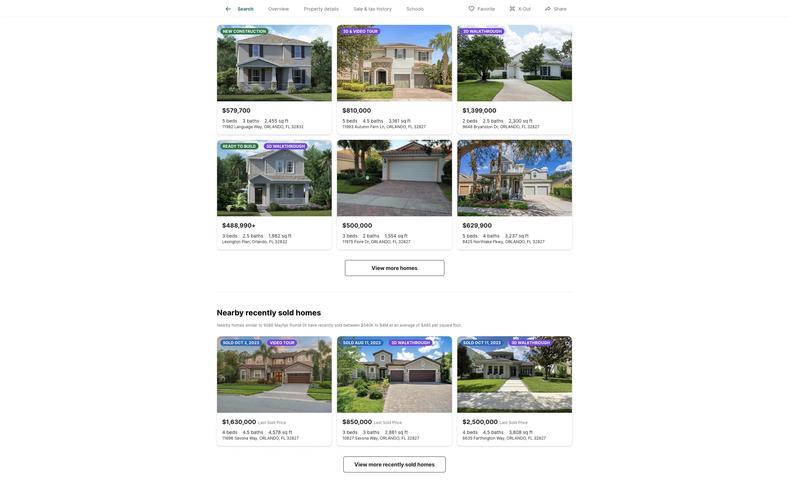Task type: describe. For each thing, give the bounding box(es) containing it.
beds up 8635
[[467, 430, 478, 435]]

2,881
[[385, 430, 397, 435]]

1,554
[[385, 233, 397, 239]]

2023 for $2,500,000
[[491, 341, 501, 345]]

out
[[523, 6, 531, 11]]

to left $4m
[[375, 323, 379, 328]]

sale & tax history tab
[[346, 1, 399, 17]]

northlake
[[474, 239, 492, 244]]

savona for $1,630,000
[[235, 436, 248, 441]]

sq for $579,700
[[279, 118, 284, 124]]

search
[[238, 6, 254, 12]]

lexington plan, orlando, fl 32832
[[222, 239, 287, 244]]

3d for $850,000
[[392, 341, 397, 345]]

sq right 2,881
[[398, 430, 403, 435]]

& for tax
[[364, 6, 367, 12]]

$4m
[[380, 323, 388, 328]]

sold for $850,000
[[343, 341, 354, 345]]

2.5 baths for $1,399,000
[[483, 118, 504, 124]]

3d walkthrough for $488,990+
[[266, 144, 305, 149]]

sq for $1,399,000
[[523, 118, 528, 124]]

0 horizontal spatial average
[[369, 11, 384, 16]]

baths for $810,000
[[371, 118, 383, 124]]

3 baths for 3 beds
[[363, 430, 380, 435]]

baths for $488,990+
[[251, 233, 263, 239]]

3d for $2,500,000
[[512, 341, 517, 345]]

3 beds for $500,000
[[343, 233, 358, 239]]

nearby for nearby recently sold homes
[[217, 308, 244, 318]]

are
[[294, 11, 300, 16]]

more for $810,000
[[386, 265, 399, 272]]

0 horizontal spatial of
[[385, 11, 389, 16]]

last for $1,630,000
[[258, 420, 266, 425]]

$2,500,000
[[463, 419, 498, 426]]

4.5 baths for $2,500,000
[[483, 430, 504, 435]]

1 horizontal spatial 9086
[[264, 323, 274, 328]]

3,161 sq ft
[[389, 118, 411, 124]]

4,578 sq ft
[[269, 430, 292, 435]]

1 horizontal spatial 32832
[[291, 124, 304, 129]]

1 vertical spatial of
[[416, 323, 420, 328]]

fiore
[[354, 239, 364, 244]]

$485
[[421, 323, 431, 328]]

favorite
[[478, 6, 495, 11]]

sq right the 4,578
[[282, 430, 288, 435]]

8635 farthington way, orlando, fl 32827
[[463, 436, 546, 441]]

& for video
[[350, 29, 352, 34]]

$579,700
[[222, 107, 251, 114]]

1,554 sq ft
[[385, 233, 408, 239]]

$285
[[390, 11, 400, 16]]

ft for $1,399,000
[[530, 118, 533, 124]]

11993
[[343, 124, 354, 129]]

1 horizontal spatial per
[[432, 323, 438, 328]]

32827 for 8425 northlake pkwy, orlando, fl 32827
[[533, 239, 545, 244]]

3d down $2m
[[343, 29, 349, 34]]

sq for $810,000
[[401, 118, 406, 124]]

way, for $850,000
[[370, 436, 379, 441]]

3 for 2 baths
[[343, 233, 346, 239]]

0 horizontal spatial an
[[363, 11, 368, 16]]

way, right 'language'
[[254, 124, 263, 129]]

baths up 11696 savona way, orlando, fl 32827
[[251, 430, 263, 435]]

1 vertical spatial between
[[344, 323, 360, 328]]

construction
[[233, 29, 266, 34]]

8635
[[463, 436, 473, 441]]

photo of 11975 fiore dr, orlando, fl 32827 image
[[337, 140, 452, 217]]

fl for 11696 savona way, orlando, fl 32827
[[281, 436, 286, 441]]

more for $850,000
[[369, 462, 382, 468]]

view more homes
[[372, 265, 418, 272]]

$1,630,000 last sold price
[[222, 419, 286, 426]]

have
[[308, 323, 317, 328]]

aug
[[355, 341, 364, 345]]

32827 for 10827 savona way, orlando, fl 32827
[[407, 436, 419, 441]]

autumn
[[355, 124, 369, 129]]

3d walkthrough for $2,500,000
[[512, 341, 550, 345]]

32827 for 8635 farthington way, orlando, fl 32827
[[534, 436, 546, 441]]

ln,
[[380, 124, 386, 129]]

orlando, down 3,161
[[387, 124, 407, 129]]

3,161
[[389, 118, 400, 124]]

fl for 11982 language way, orlando, fl 32832
[[286, 124, 290, 129]]

0 horizontal spatial foot.
[[422, 11, 431, 16]]

fl for 9648 bryanston dr, orlando, fl 32827
[[522, 124, 527, 129]]

1 horizontal spatial 4.5 baths
[[363, 118, 383, 124]]

plan,
[[242, 239, 251, 244]]

view more recently sold homes
[[355, 462, 435, 468]]

11982 language way, orlando, fl 32832
[[222, 124, 304, 129]]

0 horizontal spatial mayfair
[[260, 11, 274, 16]]

$2,500,000 last sold price
[[463, 419, 528, 426]]

sale & tax history
[[354, 6, 392, 12]]

1 vertical spatial 32832
[[275, 239, 287, 244]]

1 horizontal spatial sold
[[335, 323, 342, 328]]

$629,900
[[463, 222, 492, 229]]

4 for $2,500,000
[[463, 430, 466, 435]]

overview
[[268, 6, 289, 12]]

4 beds for $2,500,000
[[463, 430, 478, 435]]

orlando, for 10827 savona way, orlando, fl 32827
[[380, 436, 401, 441]]

$850,000 last sold price
[[343, 419, 402, 426]]

beds up 11696 at the left
[[227, 430, 237, 435]]

11975 fiore dr, orlando, fl 32827
[[343, 239, 411, 244]]

x-out button
[[504, 1, 537, 15]]

4,578
[[269, 430, 281, 435]]

photo of 11696 savona way, orlando, fl 32827 image
[[217, 337, 332, 413]]

0 horizontal spatial tour
[[283, 341, 295, 345]]

baths for $579,700
[[247, 118, 259, 124]]

fl for 10827 savona way, orlando, fl 32827
[[402, 436, 406, 441]]

11696 savona way, orlando, fl 32827
[[222, 436, 299, 441]]

baths for $500,000
[[367, 233, 380, 239]]

3 up 'language'
[[243, 118, 246, 124]]

2023 for $1,630,000
[[249, 341, 259, 345]]

2,
[[244, 341, 248, 345]]

10827 savona way, orlando, fl 32827
[[343, 436, 419, 441]]

sq for $629,900
[[519, 233, 524, 239]]

3d walkthrough for $850,000
[[392, 341, 430, 345]]

fl for 8425 northlake pkwy, orlando, fl 32827
[[527, 239, 532, 244]]

$850,000
[[343, 419, 372, 426]]

orlando, for 8635 farthington way, orlando, fl 32827
[[507, 436, 527, 441]]

3,237
[[505, 233, 518, 239]]

bryanston
[[474, 124, 493, 129]]

video tour
[[270, 341, 295, 345]]

baths for $629,900
[[487, 233, 500, 239]]

0 vertical spatial recently
[[246, 308, 277, 318]]

pkwy,
[[493, 239, 504, 244]]

beds for $488,990+
[[227, 233, 237, 239]]

5 beds for $579,700
[[222, 118, 237, 124]]

tax
[[369, 6, 376, 12]]

new construction
[[223, 29, 266, 34]]

schools
[[407, 6, 424, 12]]

0 horizontal spatial between
[[312, 11, 329, 16]]

tab list containing search
[[217, 0, 437, 17]]

3 beds up 10827
[[343, 430, 358, 435]]

ready
[[223, 144, 237, 149]]

3 beds for $488,990+
[[222, 233, 237, 239]]

8425
[[463, 239, 473, 244]]

11696
[[222, 436, 233, 441]]

4.5 baths for $1,630,000
[[243, 430, 263, 435]]

1 vertical spatial dr
[[303, 323, 307, 328]]

$2m
[[349, 11, 357, 16]]

3 down $850,000
[[363, 430, 366, 435]]

sq for $488,990+
[[282, 233, 287, 239]]

dr, for $1,399,000
[[494, 124, 499, 129]]

1 horizontal spatial mayfair
[[275, 323, 289, 328]]

$488,990+
[[222, 222, 256, 229]]

baths up the 8635 farthington way, orlando, fl 32827
[[491, 430, 504, 435]]

9648 bryanston dr, orlando, fl 32827
[[463, 124, 540, 129]]

0 horizontal spatial at
[[358, 11, 362, 16]]

ft right 3,808
[[530, 430, 533, 435]]

new
[[223, 29, 232, 34]]

fl down 1,982 in the top of the page
[[269, 239, 274, 244]]

ready to build
[[223, 144, 256, 149]]

0 horizontal spatial 9086
[[249, 11, 259, 16]]

$1,630,000
[[222, 419, 256, 426]]

overview tab
[[261, 1, 297, 17]]

view more homes button
[[345, 260, 444, 276]]

way, for $2,500,000
[[497, 436, 506, 441]]

baths for $1,399,000
[[491, 118, 504, 124]]

language
[[234, 124, 253, 129]]

1 vertical spatial video
[[270, 341, 282, 345]]

nearby homes similar to 9086 mayfair pointe dr have recently sold between $540k to $4m at an average of $485 per square foot.
[[217, 323, 462, 328]]

farthington
[[474, 436, 496, 441]]

orlando, for 8425 northlake pkwy, orlando, fl 32827
[[506, 239, 526, 244]]

$540k
[[361, 323, 374, 328]]

1 horizontal spatial an
[[394, 323, 399, 328]]

build
[[244, 144, 256, 149]]

beds up 10827
[[347, 430, 358, 435]]

fern
[[371, 124, 379, 129]]

11, for $2,500,000
[[485, 341, 490, 345]]

2,300
[[509, 118, 522, 124]]

2 for 2 beds
[[463, 118, 466, 124]]

11993 autumn fern ln, orlando, fl 32827
[[343, 124, 426, 129]]

photo of 8425 northlake pkwy, orlando, fl 32827 image
[[457, 140, 572, 217]]

orlando, for 11696 savona way, orlando, fl 32827
[[260, 436, 280, 441]]

1 vertical spatial pointe
[[290, 323, 302, 328]]

3,237 sq ft
[[505, 233, 529, 239]]

property
[[304, 6, 323, 12]]

ft right the 4,578
[[289, 430, 292, 435]]

view for $810,000
[[372, 265, 385, 272]]

to up new construction
[[245, 11, 248, 16]]

lexington
[[222, 239, 241, 244]]



Task type: locate. For each thing, give the bounding box(es) containing it.
32827 for 11975 fiore dr, orlando, fl 32827
[[399, 239, 411, 244]]

0 horizontal spatial similar
[[231, 11, 243, 16]]

1 sold from the left
[[223, 341, 234, 345]]

mayfair down 'nearby recently sold homes'
[[275, 323, 289, 328]]

last up 11696 savona way, orlando, fl 32827
[[258, 420, 266, 425]]

sq right 3,161
[[401, 118, 406, 124]]

average
[[369, 11, 384, 16], [400, 323, 415, 328]]

2 horizontal spatial last
[[500, 420, 508, 425]]

0 vertical spatial between
[[312, 11, 329, 16]]

property details tab
[[297, 1, 346, 17]]

baths up 11975 fiore dr, orlando, fl 32827
[[367, 233, 380, 239]]

sold
[[267, 420, 276, 425], [383, 420, 391, 425], [509, 420, 517, 425]]

2 horizontal spatial 4.5 baths
[[483, 430, 504, 435]]

mayfair right the search
[[260, 11, 274, 16]]

1 savona from the left
[[235, 436, 248, 441]]

0 vertical spatial 32832
[[291, 124, 304, 129]]

recently inside button
[[383, 462, 404, 468]]

ft for $579,700
[[285, 118, 289, 124]]

dr left are
[[289, 11, 293, 16]]

at
[[358, 11, 362, 16], [389, 323, 393, 328]]

0 vertical spatial mayfair
[[260, 11, 274, 16]]

1 vertical spatial dr,
[[365, 239, 370, 244]]

1 vertical spatial recently
[[318, 323, 334, 328]]

sq right 1,554
[[398, 233, 403, 239]]

beds up the lexington
[[227, 233, 237, 239]]

2.5
[[483, 118, 490, 124], [243, 233, 250, 239]]

1 horizontal spatial at
[[389, 323, 393, 328]]

ft right 3,161
[[408, 118, 411, 124]]

of
[[385, 11, 389, 16], [416, 323, 420, 328]]

similar
[[231, 11, 243, 16], [245, 323, 258, 328]]

ft right 1,554
[[405, 233, 408, 239]]

last for $850,000
[[374, 420, 382, 425]]

0 horizontal spatial 3 baths
[[243, 118, 259, 124]]

4 beds up 11696 at the left
[[222, 430, 237, 435]]

nearby for nearby homes similar to 9086 mayfair pointe dr have recently sold between $540k to $4m at an average of $485 per square foot.
[[217, 323, 231, 328]]

ft right 2,300
[[530, 118, 533, 124]]

4.5 up "farthington"
[[483, 430, 490, 435]]

2 up the fiore
[[363, 233, 366, 239]]

per right $285
[[401, 11, 407, 16]]

3 sold from the left
[[509, 420, 517, 425]]

sold for $850,000
[[383, 420, 391, 425]]

1 horizontal spatial video
[[353, 29, 366, 34]]

beds for $1,399,000
[[467, 118, 478, 124]]

sq right 1,982 in the top of the page
[[282, 233, 287, 239]]

0 horizontal spatial per
[[401, 11, 407, 16]]

3 baths
[[243, 118, 259, 124], [363, 430, 380, 435]]

homes inside button
[[400, 265, 418, 272]]

last for $2,500,000
[[500, 420, 508, 425]]

5 beds for $810,000
[[343, 118, 358, 124]]

1 horizontal spatial between
[[344, 323, 360, 328]]

1 price from the left
[[277, 420, 286, 425]]

square right $285
[[408, 11, 421, 16]]

3d & video tour
[[343, 29, 378, 34]]

beds for $810,000
[[347, 118, 358, 124]]

1,982 sq ft
[[269, 233, 292, 239]]

orlando, down 2,455 sq ft
[[264, 124, 285, 129]]

4 up 8635
[[463, 430, 466, 435]]

$810,000
[[343, 107, 371, 114]]

1 horizontal spatial average
[[400, 323, 415, 328]]

3 for 3 baths
[[343, 430, 346, 435]]

2 11, from the left
[[485, 341, 490, 345]]

4 beds for $1,630,000
[[222, 430, 237, 435]]

0 horizontal spatial 2
[[363, 233, 366, 239]]

listed
[[301, 11, 311, 16]]

view down 10827 savona way, orlando, fl 32827
[[355, 462, 367, 468]]

of left $285
[[385, 11, 389, 16]]

1 horizontal spatial view
[[372, 265, 385, 272]]

0 horizontal spatial &
[[350, 29, 352, 34]]

1 horizontal spatial 4.5
[[363, 118, 370, 124]]

0 vertical spatial view
[[372, 265, 385, 272]]

2.5 for $488,990+
[[243, 233, 250, 239]]

1 horizontal spatial dr,
[[494, 124, 499, 129]]

similar up 2,
[[245, 323, 258, 328]]

4 up 11696 at the left
[[222, 430, 225, 435]]

11982
[[222, 124, 233, 129]]

1 horizontal spatial 11,
[[485, 341, 490, 345]]

dr, down 2 baths
[[365, 239, 370, 244]]

5 beds for $629,900
[[463, 233, 478, 239]]

5 for $629,900
[[463, 233, 466, 239]]

homes
[[217, 11, 230, 16]]

last
[[258, 420, 266, 425], [374, 420, 382, 425], [500, 420, 508, 425]]

3d
[[343, 29, 349, 34], [463, 29, 469, 34], [266, 144, 272, 149], [392, 341, 397, 345], [512, 341, 517, 345]]

last inside $1,630,000 last sold price
[[258, 420, 266, 425]]

orlando, down the 4,578
[[260, 436, 280, 441]]

more inside button
[[386, 265, 399, 272]]

sq right 3,808
[[523, 430, 528, 435]]

2 for 2 baths
[[363, 233, 366, 239]]

0 vertical spatial average
[[369, 11, 384, 16]]

2.5 baths
[[483, 118, 504, 124], [243, 233, 263, 239]]

price for $850,000
[[392, 420, 402, 425]]

5 for $810,000
[[343, 118, 345, 124]]

2 nearby from the top
[[217, 323, 231, 328]]

1 4 beds from the left
[[222, 430, 237, 435]]

foot.
[[422, 11, 431, 16], [453, 323, 462, 328]]

sold
[[223, 341, 234, 345], [343, 341, 354, 345], [463, 341, 474, 345]]

way, down '$850,000 last sold price' at the bottom of the page
[[370, 436, 379, 441]]

1 horizontal spatial last
[[374, 420, 382, 425]]

1 vertical spatial per
[[432, 323, 438, 328]]

walkthrough
[[470, 29, 502, 34], [273, 144, 305, 149], [398, 341, 430, 345], [518, 341, 550, 345]]

1 vertical spatial 3 baths
[[363, 430, 380, 435]]

4.5
[[363, 118, 370, 124], [243, 430, 250, 435], [483, 430, 490, 435]]

sold up the 4,578
[[267, 420, 276, 425]]

2 oct from the left
[[475, 341, 484, 345]]

1 horizontal spatial 5 beds
[[343, 118, 358, 124]]

an right $4m
[[394, 323, 399, 328]]

3 baths for 5 beds
[[243, 118, 259, 124]]

2.5 for $1,399,000
[[483, 118, 490, 124]]

2 horizontal spatial 4.5
[[483, 430, 490, 435]]

1 horizontal spatial dr
[[303, 323, 307, 328]]

walkthrough for $2,500,000
[[518, 341, 550, 345]]

& down $2m
[[350, 29, 352, 34]]

tab list
[[217, 0, 437, 17]]

8425 northlake pkwy, orlando, fl 32827
[[463, 239, 545, 244]]

to
[[238, 144, 243, 149]]

x-out
[[519, 6, 531, 11]]

0 horizontal spatial last
[[258, 420, 266, 425]]

beds up 11975
[[347, 233, 358, 239]]

sold for $2,500,000
[[509, 420, 517, 425]]

foot. right $285
[[422, 11, 431, 16]]

2.5 up bryanston
[[483, 118, 490, 124]]

0 horizontal spatial 4.5 baths
[[243, 430, 263, 435]]

sold inside '$850,000 last sold price'
[[383, 420, 391, 425]]

view for $850,000
[[355, 462, 367, 468]]

2 horizontal spatial 2023
[[491, 341, 501, 345]]

more down 11975 fiore dr, orlando, fl 32827
[[386, 265, 399, 272]]

ft right 1,982 in the top of the page
[[288, 233, 292, 239]]

0 horizontal spatial 11,
[[365, 341, 370, 345]]

2 last from the left
[[374, 420, 382, 425]]

0 horizontal spatial 32832
[[275, 239, 287, 244]]

1 nearby from the top
[[217, 308, 244, 318]]

4.5 for $1,630,000
[[243, 430, 250, 435]]

oct for $2,500,000
[[475, 341, 484, 345]]

& inside 'sale & tax history' tab
[[364, 6, 367, 12]]

0 horizontal spatial 4.5
[[243, 430, 250, 435]]

0 vertical spatial dr
[[289, 11, 293, 16]]

pointe left the have
[[290, 323, 302, 328]]

sold inside $1,630,000 last sold price
[[267, 420, 276, 425]]

fl down 2,881 sq ft
[[402, 436, 406, 441]]

similar right homes
[[231, 11, 243, 16]]

orlando, for 11975 fiore dr, orlando, fl 32827
[[371, 239, 392, 244]]

way, down $1,630,000 last sold price
[[249, 436, 258, 441]]

photo of 11993 autumn fern ln, orlando, fl 32827 image
[[337, 25, 452, 102]]

1 vertical spatial more
[[369, 462, 382, 468]]

0 horizontal spatial more
[[369, 462, 382, 468]]

fl down 3,808 sq ft at the right of the page
[[528, 436, 533, 441]]

baths up 10827 savona way, orlando, fl 32827
[[367, 430, 380, 435]]

3 sold from the left
[[463, 341, 474, 345]]

more down 10827 savona way, orlando, fl 32827
[[369, 462, 382, 468]]

1 sold from the left
[[267, 420, 276, 425]]

price up 3,808 sq ft at the right of the page
[[518, 420, 528, 425]]

photo of 11982 language way, orlando, fl 32832 image
[[217, 25, 332, 102]]

fl for 8635 farthington way, orlando, fl 32827
[[528, 436, 533, 441]]

2.5 up the plan,
[[243, 233, 250, 239]]

way, for $1,630,000
[[249, 436, 258, 441]]

32827 for 9648 bryanston dr, orlando, fl 32827
[[528, 124, 540, 129]]

0 vertical spatial similar
[[231, 11, 243, 16]]

2 vertical spatial sold
[[405, 462, 416, 468]]

5 beds up '8425'
[[463, 233, 478, 239]]

baths up pkwy,
[[487, 233, 500, 239]]

fl
[[286, 124, 290, 129], [408, 124, 413, 129], [522, 124, 527, 129], [269, 239, 274, 244], [393, 239, 397, 244], [527, 239, 532, 244], [281, 436, 286, 441], [402, 436, 406, 441], [528, 436, 533, 441]]

homes
[[400, 265, 418, 272], [296, 308, 321, 318], [232, 323, 244, 328], [418, 462, 435, 468]]

savona for $850,000
[[355, 436, 369, 441]]

0 vertical spatial sold
[[278, 308, 294, 318]]

price inside '$850,000 last sold price'
[[392, 420, 402, 425]]

3d down favorite button
[[463, 29, 469, 34]]

fl down 3,161 sq ft
[[408, 124, 413, 129]]

search link
[[224, 5, 254, 13]]

3
[[243, 118, 246, 124], [222, 233, 225, 239], [343, 233, 346, 239], [343, 430, 346, 435], [363, 430, 366, 435]]

1 horizontal spatial foot.
[[453, 323, 462, 328]]

2 baths
[[363, 233, 380, 239]]

baths up "lexington plan, orlando, fl 32832"
[[251, 233, 263, 239]]

to left $2m
[[344, 11, 347, 16]]

video
[[353, 29, 366, 34], [270, 341, 282, 345]]

more inside button
[[369, 462, 382, 468]]

view inside button
[[372, 265, 385, 272]]

homes inside button
[[418, 462, 435, 468]]

2 sold from the left
[[343, 341, 354, 345]]

0 horizontal spatial 5 beds
[[222, 118, 237, 124]]

3d right sold oct 11, 2023
[[512, 341, 517, 345]]

0 vertical spatial tour
[[367, 29, 378, 34]]

sq for $500,000
[[398, 233, 403, 239]]

2 sold from the left
[[383, 420, 391, 425]]

0 vertical spatial square
[[408, 11, 421, 16]]

1 vertical spatial tour
[[283, 341, 295, 345]]

ft for $500,000
[[405, 233, 408, 239]]

9648
[[463, 124, 473, 129]]

sold for $1,630,000
[[223, 341, 234, 345]]

1 horizontal spatial pointe
[[290, 323, 302, 328]]

1 vertical spatial square
[[440, 323, 452, 328]]

view down 11975 fiore dr, orlando, fl 32827
[[372, 265, 385, 272]]

&
[[364, 6, 367, 12], [350, 29, 352, 34]]

5 for $579,700
[[222, 118, 225, 124]]

0 horizontal spatial pointe
[[276, 11, 287, 16]]

11975
[[343, 239, 353, 244]]

price up 2,881 sq ft
[[392, 420, 402, 425]]

1 horizontal spatial similar
[[245, 323, 258, 328]]

sale
[[354, 6, 363, 12]]

& left tax
[[364, 6, 367, 12]]

0 vertical spatial nearby
[[217, 308, 244, 318]]

1 vertical spatial similar
[[245, 323, 258, 328]]

2,881 sq ft
[[385, 430, 408, 435]]

sold up 3,808
[[509, 420, 517, 425]]

1 vertical spatial mayfair
[[275, 323, 289, 328]]

2 savona from the left
[[355, 436, 369, 441]]

share
[[554, 6, 567, 11]]

1 horizontal spatial 2.5 baths
[[483, 118, 504, 124]]

10827
[[343, 436, 354, 441]]

$500,000
[[343, 222, 372, 229]]

3 for 2.5 baths
[[222, 233, 225, 239]]

1 vertical spatial 2.5 baths
[[243, 233, 263, 239]]

4 for $1,630,000
[[222, 430, 225, 435]]

1 2023 from the left
[[249, 341, 259, 345]]

to down 'nearby recently sold homes'
[[259, 323, 262, 328]]

2 horizontal spatial recently
[[383, 462, 404, 468]]

pointe
[[276, 11, 287, 16], [290, 323, 302, 328]]

fl for 11975 fiore dr, orlando, fl 32827
[[393, 239, 397, 244]]

share button
[[539, 1, 572, 15]]

ft for $810,000
[[408, 118, 411, 124]]

sold oct 11, 2023
[[463, 341, 501, 345]]

dr, right bryanston
[[494, 124, 499, 129]]

orlando, down 3,808
[[507, 436, 527, 441]]

3 beds up 11975
[[343, 233, 358, 239]]

1 vertical spatial 2.5
[[243, 233, 250, 239]]

sold aug 11, 2023
[[343, 341, 381, 345]]

square
[[408, 11, 421, 16], [440, 323, 452, 328]]

last inside $2,500,000 last sold price
[[500, 420, 508, 425]]

5 beds up 11982
[[222, 118, 237, 124]]

fl down the 1,554 sq ft
[[393, 239, 397, 244]]

1 horizontal spatial square
[[440, 323, 452, 328]]

4.5 up autumn
[[363, 118, 370, 124]]

2,455
[[265, 118, 277, 124]]

$1,399,000
[[463, 107, 497, 114]]

dr, for $500,000
[[365, 239, 370, 244]]

5 beds
[[222, 118, 237, 124], [343, 118, 358, 124], [463, 233, 478, 239]]

1 last from the left
[[258, 420, 266, 425]]

between
[[312, 11, 329, 16], [344, 323, 360, 328]]

sold inside $2,500,000 last sold price
[[509, 420, 517, 425]]

2,455 sq ft
[[265, 118, 289, 124]]

4.5 for $2,500,000
[[483, 430, 490, 435]]

4 beds
[[222, 430, 237, 435], [463, 430, 478, 435]]

0 horizontal spatial 2.5 baths
[[243, 233, 263, 239]]

9086 up the 'construction'
[[249, 11, 259, 16]]

photo of 10827 savona way, orlando, fl 32827 image
[[337, 337, 452, 413]]

sold up 2,881
[[383, 420, 391, 425]]

last up 10827 savona way, orlando, fl 32827
[[374, 420, 382, 425]]

2 2023 from the left
[[371, 341, 381, 345]]

video right 2,
[[270, 341, 282, 345]]

3d right build
[[266, 144, 272, 149]]

2 vertical spatial recently
[[383, 462, 404, 468]]

ft for $629,900
[[526, 233, 529, 239]]

1 horizontal spatial more
[[386, 265, 399, 272]]

fl down 2,300 sq ft
[[522, 124, 527, 129]]

sold for $1,630,000
[[267, 420, 276, 425]]

0 vertical spatial per
[[401, 11, 407, 16]]

nearby
[[217, 308, 244, 318], [217, 323, 231, 328]]

view
[[372, 265, 385, 272], [355, 462, 367, 468]]

3 2023 from the left
[[491, 341, 501, 345]]

walkthrough for $850,000
[[398, 341, 430, 345]]

way, right "farthington"
[[497, 436, 506, 441]]

savona right 11696 at the left
[[235, 436, 248, 441]]

x-
[[519, 6, 523, 11]]

beds up the 9648
[[467, 118, 478, 124]]

price inside $2,500,000 last sold price
[[518, 420, 528, 425]]

1 horizontal spatial of
[[416, 323, 420, 328]]

4 baths
[[483, 233, 500, 239]]

ft for $488,990+
[[288, 233, 292, 239]]

0 vertical spatial &
[[364, 6, 367, 12]]

1 horizontal spatial 3 baths
[[363, 430, 380, 435]]

price for $2,500,000
[[518, 420, 528, 425]]

homes similar to 9086 mayfair pointe dr are listed between $489k to $2m at an average of $285 per square foot.
[[217, 11, 431, 16]]

baths up 'language'
[[247, 118, 259, 124]]

1,982
[[269, 233, 280, 239]]

walkthrough for $488,990+
[[273, 144, 305, 149]]

2 horizontal spatial sold
[[509, 420, 517, 425]]

1 horizontal spatial oct
[[475, 341, 484, 345]]

1 horizontal spatial tour
[[367, 29, 378, 34]]

beds for $629,900
[[467, 233, 478, 239]]

sq
[[279, 118, 284, 124], [401, 118, 406, 124], [523, 118, 528, 124], [282, 233, 287, 239], [398, 233, 403, 239], [519, 233, 524, 239], [282, 430, 288, 435], [398, 430, 403, 435], [523, 430, 528, 435]]

history
[[377, 6, 392, 12]]

5 up 11993
[[343, 118, 345, 124]]

4.5 baths up fern
[[363, 118, 383, 124]]

1 11, from the left
[[365, 341, 370, 345]]

3 last from the left
[[500, 420, 508, 425]]

$489k
[[330, 11, 342, 16]]

1 vertical spatial 9086
[[264, 323, 274, 328]]

photo of 8635 farthington way, orlando, fl 32827 image
[[457, 337, 572, 413]]

0 horizontal spatial dr,
[[365, 239, 370, 244]]

4.5 baths down $2,500,000 last sold price
[[483, 430, 504, 435]]

photo of 9648 bryanston dr, orlando, fl 32827 image
[[457, 25, 572, 102]]

0 vertical spatial foot.
[[422, 11, 431, 16]]

foot. right $485
[[453, 323, 462, 328]]

baths up 9648 bryanston dr, orlando, fl 32827
[[491, 118, 504, 124]]

schools tab
[[399, 1, 432, 17]]

property details
[[304, 6, 339, 12]]

last up the 8635 farthington way, orlando, fl 32827
[[500, 420, 508, 425]]

orlando, for 9648 bryanston dr, orlando, fl 32827
[[500, 124, 521, 129]]

0 vertical spatial pointe
[[276, 11, 287, 16]]

ft right 2,881
[[405, 430, 408, 435]]

sold
[[278, 308, 294, 318], [335, 323, 342, 328], [405, 462, 416, 468]]

orlando, for 11982 language way, orlando, fl 32832
[[264, 124, 285, 129]]

3d for $488,990+
[[266, 144, 272, 149]]

last inside '$850,000 last sold price'
[[374, 420, 382, 425]]

photo of lexington plan, orlando, fl 32832 image
[[217, 140, 332, 217]]

3,808
[[509, 430, 522, 435]]

32827 for 11696 savona way, orlando, fl 32827
[[287, 436, 299, 441]]

5 beds up 11993
[[343, 118, 358, 124]]

3 price from the left
[[518, 420, 528, 425]]

0 horizontal spatial square
[[408, 11, 421, 16]]

0 horizontal spatial 4
[[222, 430, 225, 435]]

3d walkthrough
[[463, 29, 502, 34], [266, 144, 305, 149], [392, 341, 430, 345], [512, 341, 550, 345]]

3d right sold aug 11, 2023
[[392, 341, 397, 345]]

beds up 11982
[[226, 118, 237, 124]]

9086 down 'nearby recently sold homes'
[[264, 323, 274, 328]]

1 oct from the left
[[235, 341, 244, 345]]

details
[[324, 6, 339, 12]]

orlando, down 1,554
[[371, 239, 392, 244]]

price inside $1,630,000 last sold price
[[277, 420, 286, 425]]

2 4 beds from the left
[[463, 430, 478, 435]]

dr left the have
[[303, 323, 307, 328]]

1 horizontal spatial savona
[[355, 436, 369, 441]]

1 vertical spatial average
[[400, 323, 415, 328]]

2 up the 9648
[[463, 118, 466, 124]]

1 horizontal spatial 4 beds
[[463, 430, 478, 435]]

2 horizontal spatial 4
[[483, 233, 486, 239]]

beds for $500,000
[[347, 233, 358, 239]]

orlando,
[[252, 239, 268, 244]]

beds up '8425'
[[467, 233, 478, 239]]

orlando,
[[264, 124, 285, 129], [387, 124, 407, 129], [500, 124, 521, 129], [371, 239, 392, 244], [506, 239, 526, 244], [260, 436, 280, 441], [380, 436, 401, 441], [507, 436, 527, 441]]

oct for $1,630,000
[[235, 341, 244, 345]]

sold for $2,500,000
[[463, 341, 474, 345]]

0 vertical spatial dr,
[[494, 124, 499, 129]]

to
[[245, 11, 248, 16], [344, 11, 347, 16], [259, 323, 262, 328], [375, 323, 379, 328]]

2 price from the left
[[392, 420, 402, 425]]

2023
[[249, 341, 259, 345], [371, 341, 381, 345], [491, 341, 501, 345]]

1 horizontal spatial sold
[[343, 341, 354, 345]]

pointe left are
[[276, 11, 287, 16]]

beds up 11993
[[347, 118, 358, 124]]

sold inside view more recently sold homes button
[[405, 462, 416, 468]]

3 up the lexington
[[222, 233, 225, 239]]

favorite button
[[463, 1, 501, 15]]

1 horizontal spatial recently
[[318, 323, 334, 328]]

1 vertical spatial foot.
[[453, 323, 462, 328]]

11, for $850,000
[[365, 341, 370, 345]]

0 horizontal spatial video
[[270, 341, 282, 345]]

2.5 baths for $488,990+
[[243, 233, 263, 239]]

view inside button
[[355, 462, 367, 468]]

0 vertical spatial 2
[[463, 118, 466, 124]]

0 vertical spatial an
[[363, 11, 368, 16]]

1 vertical spatial sold
[[335, 323, 342, 328]]

0 horizontal spatial recently
[[246, 308, 277, 318]]

baths
[[247, 118, 259, 124], [371, 118, 383, 124], [491, 118, 504, 124], [251, 233, 263, 239], [367, 233, 380, 239], [487, 233, 500, 239], [251, 430, 263, 435], [367, 430, 380, 435], [491, 430, 504, 435]]

2,300 sq ft
[[509, 118, 533, 124]]

0 horizontal spatial sold
[[223, 341, 234, 345]]

beds for $579,700
[[226, 118, 237, 124]]

5 up '8425'
[[463, 233, 466, 239]]

5 up 11982
[[222, 118, 225, 124]]

1 vertical spatial &
[[350, 29, 352, 34]]

view more recently sold homes button
[[344, 457, 446, 473]]

1 horizontal spatial 5
[[343, 118, 345, 124]]

price for $1,630,000
[[277, 420, 286, 425]]



Task type: vqa. For each thing, say whether or not it's contained in the screenshot.


